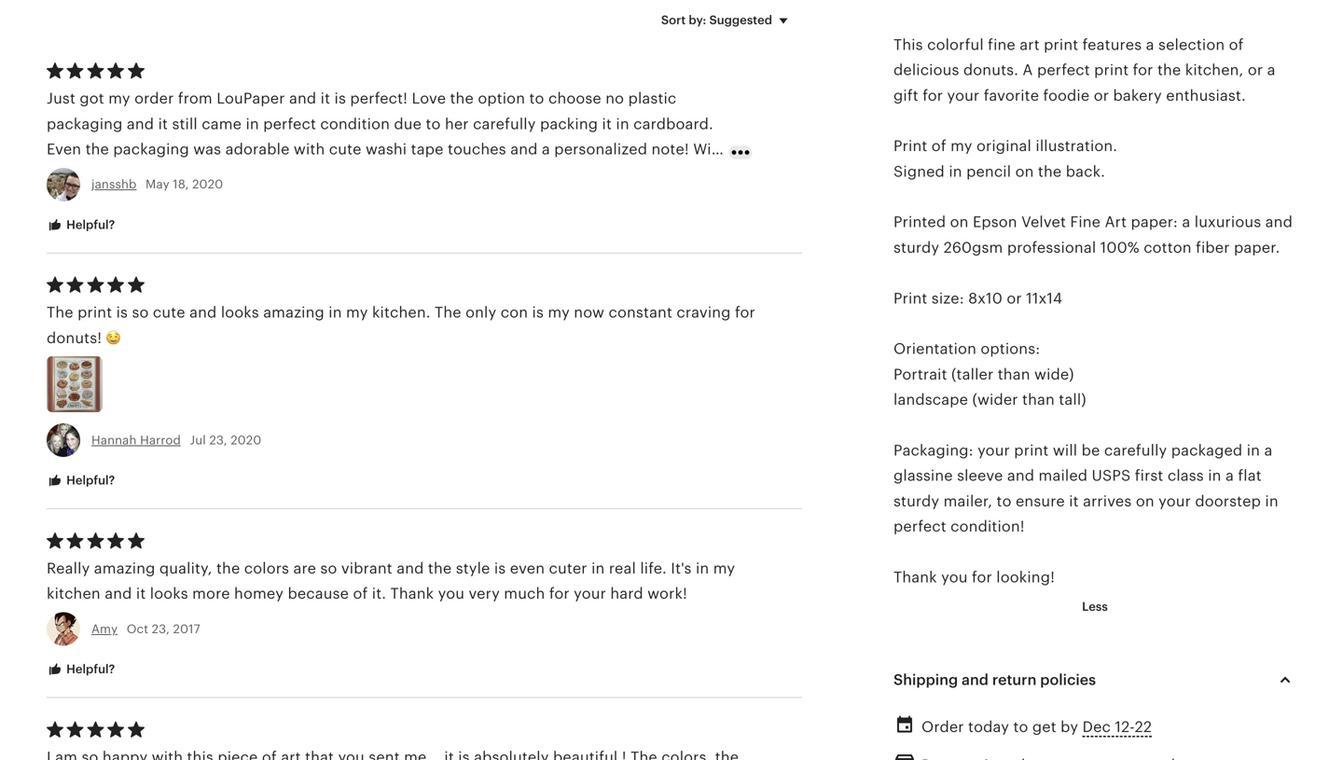 Task type: locate. For each thing, give the bounding box(es) containing it.
life.
[[640, 560, 667, 577]]

0 horizontal spatial cute
[[153, 304, 185, 321]]

0 vertical spatial carefully
[[473, 116, 536, 132]]

packaging down got
[[47, 116, 123, 132]]

arrives
[[1083, 493, 1132, 510]]

1 vertical spatial cute
[[153, 304, 185, 321]]

print down features
[[1094, 62, 1129, 78]]

you down condition! on the bottom right
[[941, 569, 968, 586]]

my right it's
[[713, 560, 735, 577]]

order today to get by dec 12-22
[[922, 719, 1152, 735]]

to left get
[[1014, 719, 1028, 735]]

hannah
[[91, 433, 137, 447]]

a inside just got my order from loupaper and it is perfect! love the option to choose no plastic packaging and it still came in perfect condition due to her carefully packing it in cardboard. even the packaging was adorable with cute washi tape touches and a personalized note! will definitely keep an eye on this shop to order more in the future!!
[[542, 141, 550, 158]]

1 vertical spatial sturdy
[[894, 493, 940, 510]]

will
[[1053, 442, 1078, 459]]

1 horizontal spatial of
[[932, 138, 947, 155]]

even
[[47, 141, 81, 158]]

jansshb link
[[91, 177, 137, 191]]

kitchen
[[47, 586, 101, 602]]

art
[[1105, 214, 1127, 231]]

print for print of my original illustration. signed in pencil on the back.
[[894, 138, 928, 155]]

the left back.
[[1038, 163, 1062, 180]]

0 horizontal spatial amazing
[[94, 560, 155, 577]]

professional
[[1007, 239, 1096, 256]]

perfect up with
[[263, 116, 316, 132]]

is up condition
[[334, 90, 346, 107]]

a right features
[[1146, 36, 1155, 53]]

and
[[289, 90, 316, 107], [127, 116, 154, 132], [510, 141, 538, 158], [1266, 214, 1293, 231], [189, 304, 217, 321], [1007, 468, 1035, 484], [397, 560, 424, 577], [105, 586, 132, 602], [962, 672, 989, 688]]

0 horizontal spatial you
[[438, 586, 465, 602]]

helpful? button down definitely
[[33, 208, 129, 242]]

in down no
[[616, 116, 629, 132]]

1 horizontal spatial perfect
[[894, 518, 947, 535]]

is inside just got my order from loupaper and it is perfect! love the option to choose no plastic packaging and it still came in perfect condition due to her carefully packing it in cardboard. even the packaging was adorable with cute washi tape touches and a personalized note! will definitely keep an eye on this shop to order more in the future!!
[[334, 90, 346, 107]]

helpful? down amy
[[63, 662, 115, 676]]

1 horizontal spatial amazing
[[263, 304, 325, 321]]

1 vertical spatial order
[[322, 166, 361, 183]]

in inside print of my original illustration. signed in pencil on the back.
[[949, 163, 962, 180]]

doorstep
[[1195, 493, 1261, 510]]

in
[[246, 116, 259, 132], [616, 116, 629, 132], [949, 163, 962, 180], [407, 166, 421, 183], [329, 304, 342, 321], [1247, 442, 1260, 459], [1208, 468, 1222, 484], [1265, 493, 1279, 510], [592, 560, 605, 577], [696, 560, 709, 577]]

and inside dropdown button
[[962, 672, 989, 688]]

helpful? button down hannah
[[33, 464, 129, 498]]

2 horizontal spatial of
[[1229, 36, 1244, 53]]

gift
[[894, 87, 919, 104]]

order
[[922, 719, 964, 735]]

paper:
[[1131, 214, 1178, 231]]

print inside print of my original illustration. signed in pencil on the back.
[[894, 138, 928, 155]]

carefully inside just got my order from loupaper and it is perfect! love the option to choose no plastic packaging and it still came in perfect condition due to her carefully packing it in cardboard. even the packaging was adorable with cute washi tape touches and a personalized note! will definitely keep an eye on this shop to order more in the future!!
[[473, 116, 536, 132]]

23, right jul
[[209, 433, 227, 447]]

1 horizontal spatial 2020
[[231, 433, 262, 447]]

1 vertical spatial or
[[1094, 87, 1109, 104]]

it's
[[671, 560, 692, 577]]

of inside print of my original illustration. signed in pencil on the back.
[[932, 138, 947, 155]]

sturdy down printed
[[894, 239, 940, 256]]

0 vertical spatial than
[[998, 366, 1030, 383]]

packaging up keep
[[113, 141, 189, 158]]

in left kitchen. on the left of page
[[329, 304, 342, 321]]

on right eye at the left of the page
[[210, 166, 228, 183]]

the up definitely
[[85, 141, 109, 158]]

1 helpful? button from the top
[[33, 208, 129, 242]]

return
[[992, 672, 1037, 688]]

0 vertical spatial helpful?
[[63, 218, 115, 232]]

perfect down glassine
[[894, 518, 947, 535]]

0 horizontal spatial so
[[132, 304, 149, 321]]

23, right oct at bottom
[[152, 622, 170, 636]]

more down washi
[[365, 166, 403, 183]]

0 vertical spatial helpful? button
[[33, 208, 129, 242]]

of inside really amazing quality, the colors are so vibrant and the style is even cuter in real life. it's in my kitchen and it looks more homey because of it. thank you very much for your hard work!
[[353, 586, 368, 602]]

your inside this colorful fine art print features a selection of delicious donuts. a perfect print for the kitchen, or a gift for your favorite foodie or bakery enthusiast.
[[947, 87, 980, 104]]

for up bakery
[[1133, 62, 1154, 78]]

2 vertical spatial helpful?
[[63, 662, 115, 676]]

the down the selection
[[1158, 62, 1181, 78]]

2 vertical spatial or
[[1007, 290, 1022, 307]]

or right 8x10 at the right top
[[1007, 290, 1022, 307]]

helpful? button down amy
[[33, 652, 129, 687]]

thank
[[894, 569, 937, 586], [390, 586, 434, 602]]

or right foodie
[[1094, 87, 1109, 104]]

1 horizontal spatial order
[[322, 166, 361, 183]]

your down "donuts."
[[947, 87, 980, 104]]

1 vertical spatial perfect
[[263, 116, 316, 132]]

0 horizontal spatial 23,
[[152, 622, 170, 636]]

0 horizontal spatial looks
[[150, 586, 188, 602]]

for down the delicious
[[923, 87, 943, 104]]

tall)
[[1059, 391, 1087, 408]]

2 vertical spatial perfect
[[894, 518, 947, 535]]

amy
[[91, 622, 118, 636]]

first
[[1135, 468, 1164, 484]]

jul
[[190, 433, 206, 447]]

a inside printed on epson velvet fine art paper: a luxurious and sturdy 260gsm professional 100% cotton fiber paper.
[[1182, 214, 1191, 231]]

0 vertical spatial 2020
[[192, 177, 223, 191]]

it up oct at bottom
[[136, 586, 146, 602]]

1 print from the top
[[894, 138, 928, 155]]

0 horizontal spatial carefully
[[473, 116, 536, 132]]

is inside really amazing quality, the colors are so vibrant and the style is even cuter in real life. it's in my kitchen and it looks more homey because of it. thank you very much for your hard work!
[[494, 560, 506, 577]]

print
[[1044, 36, 1079, 53], [1094, 62, 1129, 78], [78, 304, 112, 321], [1014, 442, 1049, 459]]

1 vertical spatial amazing
[[94, 560, 155, 577]]

1 horizontal spatial so
[[320, 560, 337, 577]]

print for print size: 8x10 or 11x14
[[894, 290, 928, 307]]

your up sleeve
[[978, 442, 1010, 459]]

1 vertical spatial helpful? button
[[33, 464, 129, 498]]

craving
[[677, 304, 731, 321]]

of inside this colorful fine art print features a selection of delicious donuts. a perfect print for the kitchen, or a gift for your favorite foodie or bakery enthusiast.
[[1229, 36, 1244, 53]]

1 horizontal spatial more
[[365, 166, 403, 183]]

or
[[1248, 62, 1263, 78], [1094, 87, 1109, 104], [1007, 290, 1022, 307]]

2 vertical spatial of
[[353, 586, 368, 602]]

it left the still
[[158, 116, 168, 132]]

cute
[[329, 141, 362, 158], [153, 304, 185, 321]]

1 vertical spatial more
[[192, 586, 230, 602]]

you left very
[[438, 586, 465, 602]]

thank inside really amazing quality, the colors are so vibrant and the style is even cuter in real life. it's in my kitchen and it looks more homey because of it. thank you very much for your hard work!
[[390, 586, 434, 602]]

features
[[1083, 36, 1142, 53]]

order up the still
[[134, 90, 174, 107]]

2 helpful? from the top
[[63, 474, 115, 488]]

2020 right jul
[[231, 433, 262, 447]]

to left her
[[426, 116, 441, 132]]

jansshb
[[91, 177, 137, 191]]

and inside printed on epson velvet fine art paper: a luxurious and sturdy 260gsm professional 100% cotton fiber paper.
[[1266, 214, 1293, 231]]

perfect
[[1037, 62, 1090, 78], [263, 116, 316, 132], [894, 518, 947, 535]]

cotton
[[1144, 239, 1192, 256]]

for left looking!
[[972, 569, 992, 586]]

3 helpful? from the top
[[63, 662, 115, 676]]

1 vertical spatial helpful?
[[63, 474, 115, 488]]

order
[[134, 90, 174, 107], [322, 166, 361, 183]]

0 horizontal spatial more
[[192, 586, 230, 602]]

order down with
[[322, 166, 361, 183]]

print inside the print is so cute and looks amazing in my kitchen. the only con is my now constant craving for donuts! 🤤
[[78, 304, 112, 321]]

of up signed
[[932, 138, 947, 155]]

class
[[1168, 468, 1204, 484]]

carefully up first
[[1104, 442, 1167, 459]]

than down options:
[[998, 366, 1030, 383]]

print up signed
[[894, 138, 928, 155]]

1 vertical spatial so
[[320, 560, 337, 577]]

1 vertical spatial 2020
[[231, 433, 262, 447]]

her
[[445, 116, 469, 132]]

on down original
[[1016, 163, 1034, 180]]

0 vertical spatial sturdy
[[894, 239, 940, 256]]

1 vertical spatial of
[[932, 138, 947, 155]]

dec
[[1083, 719, 1111, 735]]

your down cuter on the bottom left of page
[[574, 586, 606, 602]]

in down packaged in the bottom right of the page
[[1208, 468, 1222, 484]]

get
[[1033, 719, 1057, 735]]

will
[[693, 141, 720, 158]]

carefully down option
[[473, 116, 536, 132]]

3 helpful? button from the top
[[33, 652, 129, 687]]

helpful? button for jansshb may 18, 2020
[[33, 208, 129, 242]]

of up kitchen,
[[1229, 36, 1244, 53]]

is right "con"
[[532, 304, 544, 321]]

0 horizontal spatial order
[[134, 90, 174, 107]]

fine
[[1070, 214, 1101, 231]]

for inside the print is so cute and looks amazing in my kitchen. the only con is my now constant craving for donuts! 🤤
[[735, 304, 755, 321]]

helpful? down jansshb
[[63, 218, 115, 232]]

my right got
[[108, 90, 130, 107]]

glassine
[[894, 468, 953, 484]]

2 horizontal spatial or
[[1248, 62, 1263, 78]]

sturdy
[[894, 239, 940, 256], [894, 493, 940, 510]]

the left only on the left
[[435, 304, 462, 321]]

12-
[[1115, 719, 1135, 735]]

1 helpful? from the top
[[63, 218, 115, 232]]

loupaper
[[217, 90, 285, 107]]

1 horizontal spatial cute
[[329, 141, 362, 158]]

more inside really amazing quality, the colors are so vibrant and the style is even cuter in real life. it's in my kitchen and it looks more homey because of it. thank you very much for your hard work!
[[192, 586, 230, 602]]

2 print from the top
[[894, 290, 928, 307]]

the left style
[[428, 560, 452, 577]]

it up personalized
[[602, 116, 612, 132]]

0 vertical spatial more
[[365, 166, 403, 183]]

0 horizontal spatial the
[[47, 304, 73, 321]]

0 vertical spatial amazing
[[263, 304, 325, 321]]

to inside packaging: your print will be carefully packaged in a glassine sleeve and mailed usps first class in a flat sturdy mailer, to ensure it arrives on your doorstep in perfect condition!
[[997, 493, 1012, 510]]

0 vertical spatial or
[[1248, 62, 1263, 78]]

my inside really amazing quality, the colors are so vibrant and the style is even cuter in real life. it's in my kitchen and it looks more homey because of it. thank you very much for your hard work!
[[713, 560, 735, 577]]

0 vertical spatial cute
[[329, 141, 362, 158]]

of left it.
[[353, 586, 368, 602]]

the up donuts! on the top of page
[[47, 304, 73, 321]]

still
[[172, 116, 198, 132]]

con
[[501, 304, 528, 321]]

more inside just got my order from loupaper and it is perfect! love the option to choose no plastic packaging and it still came in perfect condition due to her carefully packing it in cardboard. even the packaging was adorable with cute washi tape touches and a personalized note! will definitely keep an eye on this shop to order more in the future!!
[[365, 166, 403, 183]]

0 vertical spatial of
[[1229, 36, 1244, 53]]

more down quality,
[[192, 586, 230, 602]]

packaging
[[47, 116, 123, 132], [113, 141, 189, 158]]

print left will
[[1014, 442, 1049, 459]]

looks inside really amazing quality, the colors are so vibrant and the style is even cuter in real life. it's in my kitchen and it looks more homey because of it. thank you very much for your hard work!
[[150, 586, 188, 602]]

this colorful fine art print features a selection of delicious donuts. a perfect print for the kitchen, or a gift for your favorite foodie or bakery enthusiast.
[[894, 36, 1276, 104]]

print size: 8x10 or 11x14
[[894, 290, 1063, 307]]

a right packaged in the bottom right of the page
[[1264, 442, 1273, 459]]

helpful?
[[63, 218, 115, 232], [63, 474, 115, 488], [63, 662, 115, 676]]

kitchen.
[[372, 304, 431, 321]]

a up cotton
[[1182, 214, 1191, 231]]

sturdy down glassine
[[894, 493, 940, 510]]

1 vertical spatial carefully
[[1104, 442, 1167, 459]]

came
[[202, 116, 242, 132]]

my
[[108, 90, 130, 107], [951, 138, 973, 155], [346, 304, 368, 321], [548, 304, 570, 321], [713, 560, 735, 577]]

0 horizontal spatial perfect
[[263, 116, 316, 132]]

the print is so cute and looks amazing in my kitchen. the only con is my now constant craving for donuts! 🤤
[[47, 304, 755, 346]]

note!
[[652, 141, 689, 158]]

or right kitchen,
[[1248, 62, 1263, 78]]

0 vertical spatial looks
[[221, 304, 259, 321]]

on up 260gsm
[[950, 214, 969, 231]]

jansshb may 18, 2020
[[91, 177, 223, 191]]

1 vertical spatial print
[[894, 290, 928, 307]]

carefully inside packaging: your print will be carefully packaged in a glassine sleeve and mailed usps first class in a flat sturdy mailer, to ensure it arrives on your doorstep in perfect condition!
[[1104, 442, 1167, 459]]

1 horizontal spatial the
[[435, 304, 462, 321]]

(wider
[[972, 391, 1018, 408]]

my left kitchen. on the left of page
[[346, 304, 368, 321]]

2 vertical spatial helpful? button
[[33, 652, 129, 687]]

0 horizontal spatial thank
[[390, 586, 434, 602]]

vibrant
[[341, 560, 393, 577]]

options:
[[981, 341, 1040, 357]]

print right art
[[1044, 36, 1079, 53]]

helpful? for amy oct 23, 2017
[[63, 662, 115, 676]]

18,
[[173, 177, 189, 191]]

sleeve
[[957, 468, 1003, 484]]

the
[[47, 304, 73, 321], [435, 304, 462, 321]]

0 horizontal spatial of
[[353, 586, 368, 602]]

hannah harrod link
[[91, 433, 181, 447]]

than down wide)
[[1022, 391, 1055, 408]]

my inside print of my original illustration. signed in pencil on the back.
[[951, 138, 973, 155]]

print up 🤤
[[78, 304, 112, 321]]

1 horizontal spatial 23,
[[209, 433, 227, 447]]

0 vertical spatial print
[[894, 138, 928, 155]]

of
[[1229, 36, 1244, 53], [932, 138, 947, 155], [353, 586, 368, 602]]

quality,
[[159, 560, 212, 577]]

so
[[132, 304, 149, 321], [320, 560, 337, 577]]

carefully
[[473, 116, 536, 132], [1104, 442, 1167, 459]]

in left pencil
[[949, 163, 962, 180]]

0 vertical spatial perfect
[[1037, 62, 1090, 78]]

style
[[456, 560, 490, 577]]

1 vertical spatial looks
[[150, 586, 188, 602]]

on down first
[[1136, 493, 1155, 510]]

than
[[998, 366, 1030, 383], [1022, 391, 1055, 408]]

print left size:
[[894, 290, 928, 307]]

1 sturdy from the top
[[894, 239, 940, 256]]

my up pencil
[[951, 138, 973, 155]]

1 vertical spatial packaging
[[113, 141, 189, 158]]

helpful? button
[[33, 208, 129, 242], [33, 464, 129, 498], [33, 652, 129, 687]]

2 helpful? button from the top
[[33, 464, 129, 498]]

a down packing
[[542, 141, 550, 158]]

2 horizontal spatial perfect
[[1037, 62, 1090, 78]]

to up condition! on the bottom right
[[997, 493, 1012, 510]]

1 horizontal spatial looks
[[221, 304, 259, 321]]

2020 right 18, on the top of the page
[[192, 177, 223, 191]]

the left colors
[[216, 560, 240, 577]]

it down "mailed"
[[1069, 493, 1079, 510]]

on inside print of my original illustration. signed in pencil on the back.
[[1016, 163, 1034, 180]]

to down with
[[303, 166, 318, 183]]

is right style
[[494, 560, 506, 577]]

an
[[158, 166, 176, 183]]

oct
[[127, 622, 148, 636]]

and inside packaging: your print will be carefully packaged in a glassine sleeve and mailed usps first class in a flat sturdy mailer, to ensure it arrives on your doorstep in perfect condition!
[[1007, 468, 1035, 484]]

2 sturdy from the top
[[894, 493, 940, 510]]

0 vertical spatial packaging
[[47, 116, 123, 132]]

0 vertical spatial order
[[134, 90, 174, 107]]

helpful? down hannah
[[63, 474, 115, 488]]

to
[[529, 90, 544, 107], [426, 116, 441, 132], [303, 166, 318, 183], [997, 493, 1012, 510], [1014, 719, 1028, 735]]

for down cuter on the bottom left of page
[[549, 586, 570, 602]]

sort by: suggested
[[661, 13, 772, 27]]

for right craving
[[735, 304, 755, 321]]

fiber
[[1196, 239, 1230, 256]]

1 horizontal spatial carefully
[[1104, 442, 1167, 459]]

perfect up foodie
[[1037, 62, 1090, 78]]

on inside packaging: your print will be carefully packaged in a glassine sleeve and mailed usps first class in a flat sturdy mailer, to ensure it arrives on your doorstep in perfect condition!
[[1136, 493, 1155, 510]]

on inside just got my order from loupaper and it is perfect! love the option to choose no plastic packaging and it still came in perfect condition due to her carefully packing it in cardboard. even the packaging was adorable with cute washi tape touches and a personalized note! will definitely keep an eye on this shop to order more in the future!!
[[210, 166, 228, 183]]

it.
[[372, 586, 386, 602]]

a left flat
[[1226, 468, 1234, 484]]

0 vertical spatial so
[[132, 304, 149, 321]]

the
[[1158, 62, 1181, 78], [450, 90, 474, 107], [85, 141, 109, 158], [1038, 163, 1062, 180], [425, 166, 449, 183], [216, 560, 240, 577], [428, 560, 452, 577]]

from
[[178, 90, 213, 107]]



Task type: describe. For each thing, give the bounding box(es) containing it.
in inside the print is so cute and looks amazing in my kitchen. the only con is my now constant craving for donuts! 🤤
[[329, 304, 342, 321]]

in left real
[[592, 560, 605, 577]]

even
[[510, 560, 545, 577]]

100%
[[1100, 239, 1140, 256]]

velvet
[[1022, 214, 1066, 231]]

wide)
[[1035, 366, 1074, 383]]

1 horizontal spatial or
[[1094, 87, 1109, 104]]

it inside really amazing quality, the colors are so vibrant and the style is even cuter in real life. it's in my kitchen and it looks more homey because of it. thank you very much for your hard work!
[[136, 586, 146, 602]]

selection
[[1159, 36, 1225, 53]]

1 vertical spatial than
[[1022, 391, 1055, 408]]

signed
[[894, 163, 945, 180]]

shipping and return policies
[[894, 672, 1096, 688]]

amazing inside the print is so cute and looks amazing in my kitchen. the only con is my now constant craving for donuts! 🤤
[[263, 304, 325, 321]]

touches
[[448, 141, 506, 158]]

shipping
[[894, 672, 958, 688]]

cute inside just got my order from loupaper and it is perfect! love the option to choose no plastic packaging and it still came in perfect condition due to her carefully packing it in cardboard. even the packaging was adorable with cute washi tape touches and a personalized note! will definitely keep an eye on this shop to order more in the future!!
[[329, 141, 362, 158]]

the up her
[[450, 90, 474, 107]]

print inside packaging: your print will be carefully packaged in a glassine sleeve and mailed usps first class in a flat sturdy mailer, to ensure it arrives on your doorstep in perfect condition!
[[1014, 442, 1049, 459]]

my inside just got my order from loupaper and it is perfect! love the option to choose no plastic packaging and it still came in perfect condition due to her carefully packing it in cardboard. even the packaging was adorable with cute washi tape touches and a personalized note! will definitely keep an eye on this shop to order more in the future!!
[[108, 90, 130, 107]]

bakery
[[1113, 87, 1162, 104]]

my left 'now'
[[548, 304, 570, 321]]

got
[[80, 90, 104, 107]]

and inside the print is so cute and looks amazing in my kitchen. the only con is my now constant craving for donuts! 🤤
[[189, 304, 217, 321]]

very
[[469, 586, 500, 602]]

real
[[609, 560, 636, 577]]

less
[[1082, 600, 1108, 614]]

view details of this review photo by hannah harrod image
[[47, 356, 103, 412]]

really
[[47, 560, 90, 577]]

flat
[[1238, 468, 1262, 484]]

epson
[[973, 214, 1018, 231]]

it up condition
[[321, 90, 330, 107]]

1 the from the left
[[47, 304, 73, 321]]

2 the from the left
[[435, 304, 462, 321]]

packaged
[[1171, 442, 1243, 459]]

back.
[[1066, 163, 1105, 180]]

condition
[[320, 116, 390, 132]]

delicious
[[894, 62, 959, 78]]

favorite
[[984, 87, 1039, 104]]

luxurious
[[1195, 214, 1261, 231]]

the inside print of my original illustration. signed in pencil on the back.
[[1038, 163, 1062, 180]]

22
[[1135, 719, 1152, 735]]

portrait
[[894, 366, 947, 383]]

usps
[[1092, 468, 1131, 484]]

shipping and return policies button
[[877, 658, 1313, 702]]

sturdy inside printed on epson velvet fine art paper: a luxurious and sturdy 260gsm professional 100% cotton fiber paper.
[[894, 239, 940, 256]]

cute inside the print is so cute and looks amazing in my kitchen. the only con is my now constant craving for donuts! 🤤
[[153, 304, 185, 321]]

1 horizontal spatial you
[[941, 569, 968, 586]]

in down loupaper
[[246, 116, 259, 132]]

fine
[[988, 36, 1016, 53]]

by:
[[689, 13, 706, 27]]

mailer,
[[944, 493, 993, 510]]

(taller
[[952, 366, 994, 383]]

be
[[1082, 442, 1100, 459]]

helpful? for jansshb may 18, 2020
[[63, 218, 115, 232]]

the inside this colorful fine art print features a selection of delicious donuts. a perfect print for the kitchen, or a gift for your favorite foodie or bakery enthusiast.
[[1158, 62, 1181, 78]]

colors
[[244, 560, 289, 577]]

printed
[[894, 214, 946, 231]]

on inside printed on epson velvet fine art paper: a luxurious and sturdy 260gsm professional 100% cotton fiber paper.
[[950, 214, 969, 231]]

amazing inside really amazing quality, the colors are so vibrant and the style is even cuter in real life. it's in my kitchen and it looks more homey because of it. thank you very much for your hard work!
[[94, 560, 155, 577]]

today
[[968, 719, 1009, 735]]

perfect inside this colorful fine art print features a selection of delicious donuts. a perfect print for the kitchen, or a gift for your favorite foodie or bakery enthusiast.
[[1037, 62, 1090, 78]]

sort
[[661, 13, 686, 27]]

eye
[[180, 166, 205, 183]]

mailed
[[1039, 468, 1088, 484]]

art
[[1020, 36, 1040, 53]]

cuter
[[549, 560, 587, 577]]

packaging:
[[894, 442, 974, 459]]

harrod
[[140, 433, 181, 447]]

orientation options: portrait (taller than wide) landscape (wider than tall)
[[894, 341, 1087, 408]]

personalized
[[554, 141, 647, 158]]

0 horizontal spatial 2020
[[192, 177, 223, 191]]

donuts!
[[47, 330, 102, 346]]

dec 12-22 button
[[1083, 714, 1152, 741]]

shop
[[263, 166, 299, 183]]

this
[[894, 36, 923, 53]]

a
[[1023, 62, 1033, 78]]

so inside really amazing quality, the colors are so vibrant and the style is even cuter in real life. it's in my kitchen and it looks more homey because of it. thank you very much for your hard work!
[[320, 560, 337, 577]]

kitchen,
[[1185, 62, 1244, 78]]

amy link
[[91, 622, 118, 636]]

you inside really amazing quality, the colors are so vibrant and the style is even cuter in real life. it's in my kitchen and it looks more homey because of it. thank you very much for your hard work!
[[438, 586, 465, 602]]

the down tape at the left
[[425, 166, 449, 183]]

a right kitchen,
[[1267, 62, 1276, 78]]

really amazing quality, the colors are so vibrant and the style is even cuter in real life. it's in my kitchen and it looks more homey because of it. thank you very much for your hard work!
[[47, 560, 735, 602]]

in right doorstep
[[1265, 493, 1279, 510]]

looking!
[[997, 569, 1055, 586]]

suggested
[[709, 13, 772, 27]]

due
[[394, 116, 422, 132]]

to right option
[[529, 90, 544, 107]]

are
[[293, 560, 316, 577]]

sturdy inside packaging: your print will be carefully packaged in a glassine sleeve and mailed usps first class in a flat sturdy mailer, to ensure it arrives on your doorstep in perfect condition!
[[894, 493, 940, 510]]

pencil
[[967, 163, 1011, 180]]

1 horizontal spatial thank
[[894, 569, 937, 586]]

0 vertical spatial 23,
[[209, 433, 227, 447]]

this
[[232, 166, 259, 183]]

your inside really amazing quality, the colors are so vibrant and the style is even cuter in real life. it's in my kitchen and it looks more homey because of it. thank you very much for your hard work!
[[574, 586, 606, 602]]

ensure
[[1016, 493, 1065, 510]]

for inside really amazing quality, the colors are so vibrant and the style is even cuter in real life. it's in my kitchen and it looks more homey because of it. thank you very much for your hard work!
[[549, 586, 570, 602]]

0 horizontal spatial or
[[1007, 290, 1022, 307]]

by
[[1061, 719, 1079, 735]]

because
[[288, 586, 349, 602]]

in right it's
[[696, 560, 709, 577]]

orientation
[[894, 341, 977, 357]]

helpful? button for amy oct 23, 2017
[[33, 652, 129, 687]]

perfect inside just got my order from loupaper and it is perfect! love the option to choose no plastic packaging and it still came in perfect condition due to her carefully packing it in cardboard. even the packaging was adorable with cute washi tape touches and a personalized note! will definitely keep an eye on this shop to order more in the future!!
[[263, 116, 316, 132]]

so inside the print is so cute and looks amazing in my kitchen. the only con is my now constant craving for donuts! 🤤
[[132, 304, 149, 321]]

illustration.
[[1036, 138, 1118, 155]]

your down class
[[1159, 493, 1191, 510]]

work!
[[648, 586, 688, 602]]

love
[[412, 90, 446, 107]]

hard
[[610, 586, 643, 602]]

in up flat
[[1247, 442, 1260, 459]]

looks inside the print is so cute and looks amazing in my kitchen. the only con is my now constant craving for donuts! 🤤
[[221, 304, 259, 321]]

in down tape at the left
[[407, 166, 421, 183]]

donuts.
[[964, 62, 1019, 78]]

cardboard.
[[634, 116, 714, 132]]

perfect inside packaging: your print will be carefully packaged in a glassine sleeve and mailed usps first class in a flat sturdy mailer, to ensure it arrives on your doorstep in perfect condition!
[[894, 518, 947, 535]]

packaging: your print will be carefully packaged in a glassine sleeve and mailed usps first class in a flat sturdy mailer, to ensure it arrives on your doorstep in perfect condition!
[[894, 442, 1279, 535]]

choose
[[548, 90, 602, 107]]

was
[[193, 141, 221, 158]]

original
[[977, 138, 1032, 155]]

is up 🤤
[[116, 304, 128, 321]]

1 vertical spatial 23,
[[152, 622, 170, 636]]

it inside packaging: your print will be carefully packaged in a glassine sleeve and mailed usps first class in a flat sturdy mailer, to ensure it arrives on your doorstep in perfect condition!
[[1069, 493, 1079, 510]]



Task type: vqa. For each thing, say whether or not it's contained in the screenshot.
$ 108.00 $ 135.00 (20% off) Free shipping
no



